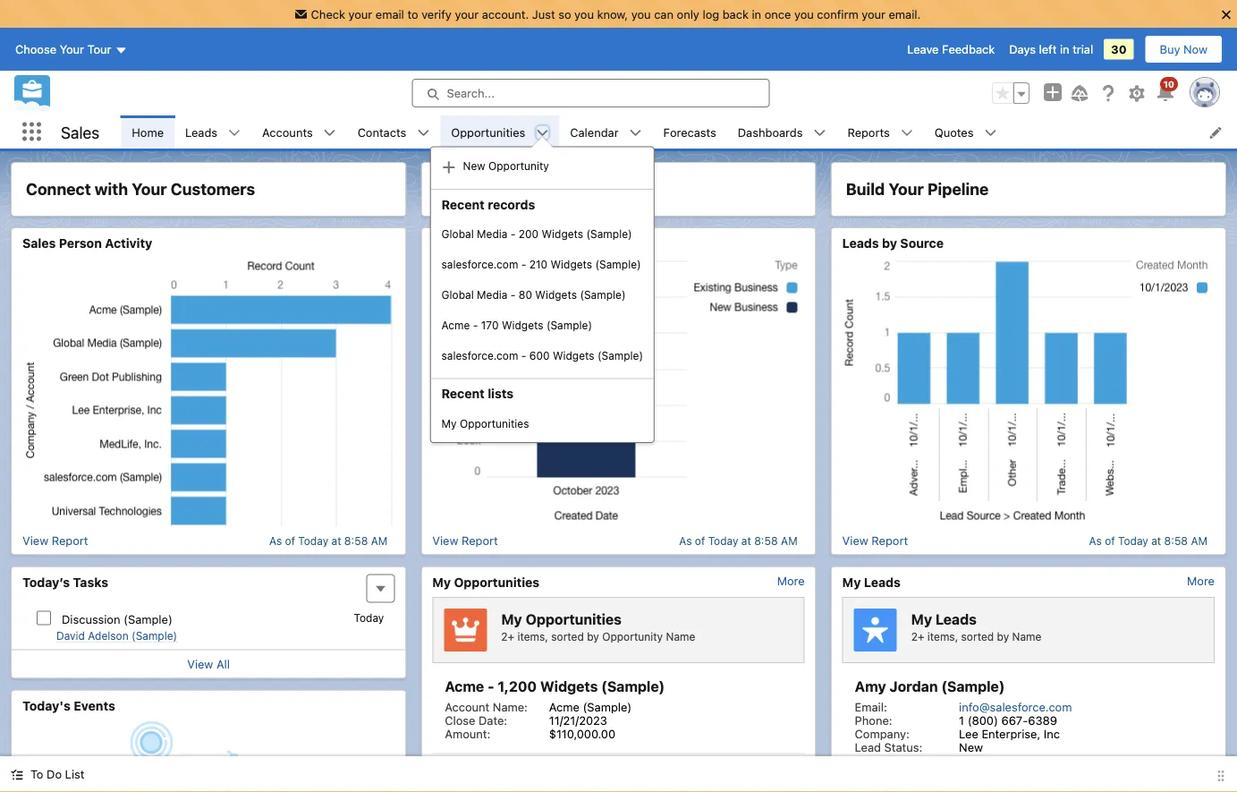 Task type: locate. For each thing, give the bounding box(es) containing it.
1 horizontal spatial pipeline
[[928, 179, 989, 199]]

lead down phone:
[[855, 740, 882, 754]]

opportunities link
[[441, 115, 536, 149]]

0 vertical spatial opportunity
[[489, 160, 549, 172]]

1 vertical spatial media
[[477, 289, 508, 301]]

by up acme - 1,200 widgets (sample)
[[587, 630, 599, 643]]

text default image left accounts
[[228, 127, 241, 139]]

1 vertical spatial salesforce.com
[[442, 349, 518, 362]]

widgets right 210
[[551, 258, 593, 271]]

2 name from the left
[[1013, 630, 1042, 643]]

your left email.
[[862, 7, 886, 21]]

amount:
[[445, 727, 491, 740]]

1 recent from the top
[[442, 197, 485, 212]]

1 horizontal spatial am
[[781, 534, 798, 547]]

of for customers
[[285, 534, 295, 547]]

by inside my opportunities 2+ items, sorted by opportunity name
[[587, 630, 599, 643]]

salesforce.com down team pipeline
[[442, 258, 518, 271]]

1 lead from the top
[[855, 740, 882, 754]]

0 vertical spatial recent
[[442, 197, 485, 212]]

in
[[752, 7, 762, 21], [1060, 43, 1070, 56]]

1 vertical spatial pipeline
[[469, 236, 518, 251]]

salesforce.com inside salesforce.com - 600 widgets (sample) link
[[442, 349, 518, 362]]

0 horizontal spatial sales
[[22, 236, 56, 251]]

manage & close deals
[[436, 179, 606, 199]]

opportunity up acme (sample)
[[603, 630, 663, 643]]

deals
[[563, 179, 606, 199]]

opportunity up manage & close deals
[[489, 160, 549, 172]]

you right so
[[575, 7, 594, 21]]

your right build
[[889, 179, 924, 199]]

2 horizontal spatial am
[[1192, 534, 1208, 547]]

text default image left reports
[[814, 127, 826, 139]]

210
[[530, 258, 548, 271]]

opportunity inside my opportunities 2+ items, sorted by opportunity name
[[603, 630, 663, 643]]

lee enterprise, inc
[[960, 727, 1060, 740]]

text default image up new opportunity link
[[536, 127, 549, 139]]

do
[[47, 767, 62, 781]]

2 items, from the left
[[928, 630, 959, 643]]

1 horizontal spatial sales
[[61, 122, 100, 142]]

1 horizontal spatial more link
[[1188, 574, 1215, 588]]

1 horizontal spatial your
[[455, 7, 479, 21]]

close left date:
[[445, 713, 476, 727]]

opportunities
[[451, 125, 526, 139], [460, 417, 529, 429], [454, 575, 540, 589], [526, 611, 622, 628]]

1 vertical spatial opportunity
[[603, 630, 663, 643]]

sales left person
[[22, 236, 56, 251]]

forecasts link
[[653, 115, 727, 149]]

- left the 600
[[522, 349, 527, 362]]

sales up connect
[[61, 122, 100, 142]]

leads inside my leads link
[[864, 575, 901, 589]]

report for deals
[[462, 534, 498, 547]]

2 horizontal spatial your
[[889, 179, 924, 199]]

days
[[1010, 43, 1036, 56]]

text default image inside list item
[[536, 127, 549, 139]]

view all
[[187, 657, 230, 671]]

items, for pipeline
[[928, 630, 959, 643]]

your
[[60, 43, 84, 56], [132, 179, 167, 199], [889, 179, 924, 199]]

2 horizontal spatial 8:​58
[[1165, 534, 1189, 547]]

global down team
[[442, 289, 474, 301]]

text default image inside reports list item
[[901, 127, 914, 139]]

0 vertical spatial new
[[463, 160, 486, 172]]

0 horizontal spatial am
[[371, 534, 388, 547]]

0 horizontal spatial view report
[[22, 534, 88, 547]]

3 at from the left
[[1152, 534, 1162, 547]]

recent for recent lists
[[442, 386, 485, 401]]

2 at from the left
[[742, 534, 752, 547]]

2 horizontal spatial by
[[997, 630, 1010, 643]]

2 as from the left
[[679, 534, 692, 547]]

name inside my leads 2+ items, sorted by name
[[1013, 630, 1042, 643]]

text default image
[[228, 127, 241, 139], [324, 127, 336, 139], [814, 127, 826, 139], [442, 160, 456, 174]]

1 of from the left
[[285, 534, 295, 547]]

to
[[408, 7, 418, 21]]

- left 210
[[522, 258, 527, 271]]

1 horizontal spatial more
[[1188, 574, 1215, 588]]

account
[[445, 700, 490, 713]]

2+ inside my leads 2+ items, sorted by name
[[912, 630, 925, 643]]

media up 170
[[477, 289, 508, 301]]

0 horizontal spatial your
[[349, 7, 373, 21]]

text default image right the quotes
[[985, 127, 997, 139]]

1 report from the left
[[52, 534, 88, 547]]

2 view report from the left
[[433, 534, 498, 547]]

0 vertical spatial acme
[[442, 319, 470, 331]]

status:
[[885, 740, 923, 754]]

text default image inside calendar list item
[[630, 127, 642, 139]]

with
[[95, 179, 128, 199]]

0 horizontal spatial of
[[285, 534, 295, 547]]

1 media from the top
[[477, 228, 508, 240]]

- inside salesforce.com - 210 widgets (sample) link
[[522, 258, 527, 271]]

text default image inside quotes list item
[[985, 127, 997, 139]]

team
[[433, 236, 466, 251]]

text default image inside dashboards 'list item'
[[814, 127, 826, 139]]

pipeline down the quotes
[[928, 179, 989, 199]]

2 global from the top
[[442, 289, 474, 301]]

0 horizontal spatial items,
[[518, 630, 549, 643]]

- left 80
[[511, 289, 516, 301]]

reports
[[848, 125, 890, 139]]

salesforce.com down 170
[[442, 349, 518, 362]]

0 horizontal spatial more
[[777, 574, 805, 588]]

1 as from the left
[[269, 534, 282, 547]]

trial
[[1073, 43, 1094, 56]]

1 am from the left
[[371, 534, 388, 547]]

acme for acme (sample)
[[549, 700, 580, 713]]

items, up amy jordan (sample)
[[928, 630, 959, 643]]

text default image right accounts
[[324, 127, 336, 139]]

2 view report link from the left
[[433, 534, 498, 547]]

text default image right reports
[[901, 127, 914, 139]]

2 horizontal spatial at
[[1152, 534, 1162, 547]]

you right once
[[795, 7, 814, 21]]

salesforce.com inside salesforce.com - 210 widgets (sample) link
[[442, 258, 518, 271]]

sorted inside my opportunities 2+ items, sorted by opportunity name
[[552, 630, 584, 643]]

text default image right contacts
[[417, 127, 430, 139]]

2 more from the left
[[1188, 574, 1215, 588]]

1 at from the left
[[332, 534, 341, 547]]

(sample) up the $110,000.00
[[583, 700, 632, 713]]

1 items, from the left
[[518, 630, 549, 643]]

0 horizontal spatial as
[[269, 534, 282, 547]]

1 vertical spatial global
[[442, 289, 474, 301]]

sales for sales
[[61, 122, 100, 142]]

0 horizontal spatial 2+
[[501, 630, 515, 643]]

1 vertical spatial in
[[1060, 43, 1070, 56]]

company:
[[855, 727, 910, 740]]

new down 1
[[960, 740, 984, 754]]

acme
[[442, 319, 470, 331], [445, 678, 484, 695], [549, 700, 580, 713]]

2 horizontal spatial view report
[[843, 534, 908, 547]]

log
[[703, 7, 720, 21]]

0 horizontal spatial new
[[463, 160, 486, 172]]

667-
[[1002, 713, 1029, 727]]

buy
[[1160, 43, 1181, 56]]

media down recent records
[[477, 228, 508, 240]]

salesforce.com - 210 widgets (sample)
[[442, 258, 641, 271]]

1 global from the top
[[442, 228, 474, 240]]

as for deals
[[679, 534, 692, 547]]

text default image inside leads list item
[[228, 127, 241, 139]]

items, inside my leads 2+ items, sorted by name
[[928, 630, 959, 643]]

name:
[[493, 700, 528, 713]]

sorted inside my leads 2+ items, sorted by name
[[962, 630, 994, 643]]

group
[[993, 82, 1030, 104]]

new
[[463, 160, 486, 172], [960, 740, 984, 754]]

view report link
[[22, 534, 88, 547], [433, 534, 498, 547], [843, 534, 908, 547]]

- left 200
[[511, 228, 516, 240]]

1 sorted from the left
[[552, 630, 584, 643]]

global media - 80 widgets (sample)
[[442, 289, 626, 301]]

2 report from the left
[[462, 534, 498, 547]]

global inside 'link'
[[442, 228, 474, 240]]

2 vertical spatial acme
[[549, 700, 580, 713]]

leads inside leads link
[[185, 125, 218, 139]]

global media - 80 widgets (sample) link
[[431, 280, 654, 310]]

1 your from the left
[[349, 7, 373, 21]]

you left can
[[632, 7, 651, 21]]

2 media from the top
[[477, 289, 508, 301]]

buy now button
[[1145, 35, 1223, 64]]

1 vertical spatial acme
[[445, 678, 484, 695]]

salesforce.com
[[442, 258, 518, 271], [442, 349, 518, 362]]

2 horizontal spatial of
[[1105, 534, 1116, 547]]

view all link
[[187, 657, 230, 671]]

in right left
[[1060, 43, 1070, 56]]

home
[[132, 125, 164, 139]]

1 horizontal spatial sorted
[[962, 630, 994, 643]]

widgets for 1,200
[[540, 678, 598, 695]]

widgets down 80
[[502, 319, 544, 331]]

calendar list item
[[560, 115, 653, 149]]

0 vertical spatial my opportunities
[[442, 417, 529, 429]]

choose your tour button
[[14, 35, 128, 64]]

new up "manage"
[[463, 160, 486, 172]]

2 8:​58 from the left
[[755, 534, 778, 547]]

1 salesforce.com from the top
[[442, 258, 518, 271]]

list
[[65, 767, 84, 781]]

my opportunities link
[[431, 408, 654, 438], [433, 574, 540, 590]]

2 as of today at 8:​58 am from the left
[[679, 534, 798, 547]]

2+ up "1,200"
[[501, 630, 515, 643]]

quotes link
[[924, 115, 985, 149]]

1 vertical spatial my opportunities link
[[433, 574, 540, 590]]

confirm
[[817, 7, 859, 21]]

2+ up 'jordan'
[[912, 630, 925, 643]]

0 vertical spatial global
[[442, 228, 474, 240]]

1 horizontal spatial as
[[679, 534, 692, 547]]

2 more link from the left
[[1188, 574, 1215, 588]]

1 horizontal spatial view report
[[433, 534, 498, 547]]

text default image
[[417, 127, 430, 139], [536, 127, 549, 139], [630, 127, 642, 139], [901, 127, 914, 139], [985, 127, 997, 139], [11, 768, 23, 781]]

today for connect with your customers
[[298, 534, 329, 547]]

media inside global media - 80 widgets (sample) link
[[477, 289, 508, 301]]

1 more from the left
[[777, 574, 805, 588]]

8:​58
[[344, 534, 368, 547], [755, 534, 778, 547], [1165, 534, 1189, 547]]

1 horizontal spatial items,
[[928, 630, 959, 643]]

1 horizontal spatial in
[[1060, 43, 1070, 56]]

text default image up "manage"
[[442, 160, 456, 174]]

1 horizontal spatial name
[[1013, 630, 1042, 643]]

2 recent from the top
[[442, 386, 485, 401]]

1 view report from the left
[[22, 534, 88, 547]]

as of today at 8:​58 am for customers
[[269, 534, 388, 547]]

your inside popup button
[[60, 43, 84, 56]]

1 as of today at 8:​58 am from the left
[[269, 534, 388, 547]]

media inside global media - 200 widgets (sample) 'link'
[[477, 228, 508, 240]]

1 more link from the left
[[777, 574, 805, 588]]

0 vertical spatial pipeline
[[928, 179, 989, 199]]

more link
[[777, 574, 805, 588], [1188, 574, 1215, 588]]

items, up "1,200"
[[518, 630, 549, 643]]

acme left 170
[[442, 319, 470, 331]]

report
[[52, 534, 88, 547], [462, 534, 498, 547], [872, 534, 908, 547]]

leave feedback link
[[908, 43, 995, 56]]

2 horizontal spatial as
[[1090, 534, 1102, 547]]

1 horizontal spatial view report link
[[433, 534, 498, 547]]

more link for manage & close deals
[[777, 574, 805, 588]]

today for build your pipeline
[[1119, 534, 1149, 547]]

1 8:​58 from the left
[[344, 534, 368, 547]]

your for build
[[889, 179, 924, 199]]

0 horizontal spatial report
[[52, 534, 88, 547]]

0 horizontal spatial opportunity
[[489, 160, 549, 172]]

my
[[442, 417, 457, 429], [433, 575, 451, 589], [843, 575, 861, 589], [501, 611, 522, 628], [912, 611, 933, 628]]

global for global media - 80 widgets (sample)
[[442, 289, 474, 301]]

report for customers
[[52, 534, 88, 547]]

list item
[[430, 115, 655, 443]]

your right with
[[132, 179, 167, 199]]

2 2+ from the left
[[912, 630, 925, 643]]

your for choose
[[60, 43, 84, 56]]

sales for sales person activity
[[22, 236, 56, 251]]

global media - 200 widgets (sample)
[[442, 228, 632, 240]]

in right back
[[752, 7, 762, 21]]

0 vertical spatial my opportunities link
[[431, 408, 654, 438]]

lead source:
[[855, 754, 926, 767]]

widgets up acme (sample)
[[540, 678, 598, 695]]

(sample) right the 600
[[598, 349, 643, 362]]

new for new
[[960, 740, 984, 754]]

3 view report link from the left
[[843, 534, 908, 547]]

200
[[519, 228, 539, 240]]

1 horizontal spatial at
[[742, 534, 752, 547]]

at for customers
[[332, 534, 341, 547]]

2 horizontal spatial report
[[872, 534, 908, 547]]

0 horizontal spatial view report link
[[22, 534, 88, 547]]

acme up the account
[[445, 678, 484, 695]]

0 horizontal spatial your
[[60, 43, 84, 56]]

0 horizontal spatial sorted
[[552, 630, 584, 643]]

1 horizontal spatial as of today at 8:​58 am
[[679, 534, 798, 547]]

2 lead from the top
[[855, 754, 882, 767]]

close right &
[[516, 179, 560, 199]]

1 you from the left
[[575, 7, 594, 21]]

1 vertical spatial recent
[[442, 386, 485, 401]]

sorted up amy jordan (sample)
[[962, 630, 994, 643]]

recent left lists
[[442, 386, 485, 401]]

global for global media - 200 widgets (sample)
[[442, 228, 474, 240]]

3 of from the left
[[1105, 534, 1116, 547]]

lead down 'company:'
[[855, 754, 882, 767]]

by up info@salesforce.com link
[[997, 630, 1010, 643]]

0 horizontal spatial 8:​58
[[344, 534, 368, 547]]

1 horizontal spatial new
[[960, 740, 984, 754]]

view
[[22, 534, 48, 547], [433, 534, 459, 547], [843, 534, 869, 547], [187, 657, 213, 671]]

at for deals
[[742, 534, 752, 547]]

your right verify
[[455, 7, 479, 21]]

1 horizontal spatial of
[[695, 534, 706, 547]]

- inside global media - 80 widgets (sample) link
[[511, 289, 516, 301]]

(sample) up "(800)"
[[942, 678, 1005, 695]]

items, inside my opportunities 2+ items, sorted by opportunity name
[[518, 630, 549, 643]]

2 salesforce.com from the top
[[442, 349, 518, 362]]

info@salesforce.com link
[[960, 700, 1073, 713]]

by left source
[[882, 236, 898, 251]]

am for customers
[[371, 534, 388, 547]]

my for the top my opportunities link
[[442, 417, 457, 429]]

source:
[[885, 754, 926, 767]]

days left in trial
[[1010, 43, 1094, 56]]

(sample) up salesforce.com - 600 widgets (sample)
[[547, 319, 592, 331]]

recent up team pipeline
[[442, 197, 485, 212]]

0 horizontal spatial by
[[587, 630, 599, 643]]

by inside my leads 2+ items, sorted by name
[[997, 630, 1010, 643]]

2 horizontal spatial your
[[862, 7, 886, 21]]

all
[[217, 657, 230, 671]]

of for deals
[[695, 534, 706, 547]]

1 horizontal spatial close
[[516, 179, 560, 199]]

2 sorted from the left
[[962, 630, 994, 643]]

2 horizontal spatial as of today at 8:​58 am
[[1090, 534, 1208, 547]]

1 vertical spatial sales
[[22, 236, 56, 251]]

opportunity inside list item
[[489, 160, 549, 172]]

- inside salesforce.com - 600 widgets (sample) link
[[522, 349, 527, 362]]

list
[[121, 115, 1238, 443]]

leads inside my leads 2+ items, sorted by name
[[936, 611, 977, 628]]

to do list
[[30, 767, 84, 781]]

1 horizontal spatial you
[[632, 7, 651, 21]]

- inside acme - 170 widgets (sample) link
[[473, 319, 478, 331]]

0 horizontal spatial as of today at 8:​58 am
[[269, 534, 388, 547]]

opportunity
[[489, 160, 549, 172], [603, 630, 663, 643]]

your left tour
[[60, 43, 84, 56]]

1 horizontal spatial opportunity
[[603, 630, 663, 643]]

1 horizontal spatial 8:​58
[[755, 534, 778, 547]]

2+ inside my opportunities 2+ items, sorted by opportunity name
[[501, 630, 515, 643]]

build your pipeline
[[846, 179, 989, 199]]

text default image inside 'contacts' list item
[[417, 127, 430, 139]]

1 view report link from the left
[[22, 534, 88, 547]]

1 2+ from the left
[[501, 630, 515, 643]]

0 horizontal spatial name
[[666, 630, 696, 643]]

1 vertical spatial new
[[960, 740, 984, 754]]

of
[[285, 534, 295, 547], [695, 534, 706, 547], [1105, 534, 1116, 547]]

0 vertical spatial close
[[516, 179, 560, 199]]

salesforce.com for salesforce.com - 600 widgets (sample)
[[442, 349, 518, 362]]

close date:
[[445, 713, 508, 727]]

my opportunities
[[442, 417, 529, 429], [433, 575, 540, 589]]

3 am from the left
[[1192, 534, 1208, 547]]

lead for lead status:
[[855, 740, 882, 754]]

salesforce.com - 600 widgets (sample)
[[442, 349, 643, 362]]

1 vertical spatial close
[[445, 713, 476, 727]]

text default image for quotes
[[985, 127, 997, 139]]

quotes list item
[[924, 115, 1008, 149]]

1 name from the left
[[666, 630, 696, 643]]

0 horizontal spatial in
[[752, 7, 762, 21]]

view report link for customers
[[22, 534, 88, 547]]

2 horizontal spatial view report link
[[843, 534, 908, 547]]

acme (sample)
[[549, 700, 632, 713]]

1 horizontal spatial report
[[462, 534, 498, 547]]

widgets for 170
[[502, 319, 544, 331]]

(sample)
[[587, 228, 632, 240], [596, 258, 641, 271], [580, 289, 626, 301], [547, 319, 592, 331], [598, 349, 643, 362], [124, 612, 173, 626], [132, 630, 177, 642], [602, 678, 665, 695], [942, 678, 1005, 695], [583, 700, 632, 713]]

lead
[[855, 740, 882, 754], [855, 754, 882, 767]]

acme down acme - 1,200 widgets (sample)
[[549, 700, 580, 713]]

view for manage & close deals
[[433, 534, 459, 547]]

3 your from the left
[[862, 7, 886, 21]]

am
[[371, 534, 388, 547], [781, 534, 798, 547], [1192, 534, 1208, 547]]

text default image inside accounts list item
[[324, 127, 336, 139]]

your left email
[[349, 7, 373, 21]]

view report
[[22, 534, 88, 547], [433, 534, 498, 547], [843, 534, 908, 547]]

0 horizontal spatial you
[[575, 7, 594, 21]]

- up account name:
[[488, 678, 494, 695]]

dashboards list item
[[727, 115, 837, 149]]

as of today at 8:​58 am for deals
[[679, 534, 798, 547]]

sorted up acme - 1,200 widgets (sample)
[[552, 630, 584, 643]]

0 horizontal spatial at
[[332, 534, 341, 547]]

global down recent records
[[442, 228, 474, 240]]

connect with your customers
[[26, 179, 255, 199]]

0 vertical spatial media
[[477, 228, 508, 240]]

0 vertical spatial salesforce.com
[[442, 258, 518, 271]]

2 am from the left
[[781, 534, 798, 547]]

text default image right the calendar
[[630, 127, 642, 139]]

2 horizontal spatial you
[[795, 7, 814, 21]]

(sample) down 'deals' at the left top of the page
[[587, 228, 632, 240]]

text default image left to
[[11, 768, 23, 781]]

widgets right 200
[[542, 228, 584, 240]]

widgets right the 600
[[553, 349, 595, 362]]

contacts link
[[347, 115, 417, 149]]

left
[[1040, 43, 1057, 56]]

build
[[846, 179, 885, 199]]

show more my leads records element
[[1188, 574, 1215, 588]]

600
[[530, 349, 550, 362]]

2 of from the left
[[695, 534, 706, 547]]

0 vertical spatial sales
[[61, 122, 100, 142]]

sorted for pipeline
[[962, 630, 994, 643]]

recent for recent records
[[442, 197, 485, 212]]

- left 170
[[473, 319, 478, 331]]

11/21/2023
[[549, 713, 608, 727]]

widgets
[[542, 228, 584, 240], [551, 258, 593, 271], [536, 289, 577, 301], [502, 319, 544, 331], [553, 349, 595, 362], [540, 678, 598, 695]]

my opportunities 2+ items, sorted by opportunity name
[[501, 611, 696, 643]]

1 horizontal spatial 2+
[[912, 630, 925, 643]]

pipeline left 200
[[469, 236, 518, 251]]

(sample) down discussion (sample) link
[[132, 630, 177, 642]]

0 horizontal spatial more link
[[777, 574, 805, 588]]



Task type: vqa. For each thing, say whether or not it's contained in the screenshot.


Task type: describe. For each thing, give the bounding box(es) containing it.
3 you from the left
[[795, 7, 814, 21]]

leads by source
[[843, 236, 944, 251]]

discussion (sample) david adelson (sample)
[[56, 612, 177, 642]]

(sample) up acme (sample)
[[602, 678, 665, 695]]

view for connect with your customers
[[22, 534, 48, 547]]

tour
[[87, 43, 111, 56]]

accounts
[[262, 125, 313, 139]]

account.
[[482, 7, 529, 21]]

media for 80
[[477, 289, 508, 301]]

customers
[[171, 179, 255, 199]]

(sample) inside 'link'
[[587, 228, 632, 240]]

text default image for contacts
[[417, 127, 430, 139]]

- inside global media - 200 widgets (sample) 'link'
[[511, 228, 516, 240]]

more for build your pipeline
[[1188, 574, 1215, 588]]

once
[[765, 7, 791, 21]]

records
[[488, 197, 536, 212]]

am for deals
[[781, 534, 798, 547]]

contacts list item
[[347, 115, 441, 149]]

acme for acme - 170 widgets (sample)
[[442, 319, 470, 331]]

- for 600
[[522, 349, 527, 362]]

contacts
[[358, 125, 407, 139]]

170
[[481, 319, 499, 331]]

search... button
[[412, 79, 770, 107]]

widgets for 600
[[553, 349, 595, 362]]

3 view report from the left
[[843, 534, 908, 547]]

email:
[[855, 700, 888, 713]]

1 horizontal spatial your
[[132, 179, 167, 199]]

show more my opportunities records element
[[777, 574, 805, 588]]

text default image inside to do list button
[[11, 768, 23, 781]]

today for manage & close deals
[[709, 534, 739, 547]]

&
[[501, 179, 513, 199]]

3 report from the left
[[872, 534, 908, 547]]

0 vertical spatial in
[[752, 7, 762, 21]]

today's events
[[22, 698, 115, 713]]

widgets inside 'link'
[[542, 228, 584, 240]]

acme - 1,200 widgets (sample)
[[445, 678, 665, 695]]

my for the bottom my opportunities link
[[433, 575, 451, 589]]

check your email to verify your account. just so you know, you can only log back in once you confirm your email.
[[311, 7, 921, 21]]

sales person activity
[[22, 236, 152, 251]]

my leads 2+ items, sorted by name
[[912, 611, 1042, 643]]

team pipeline
[[433, 236, 518, 251]]

discussion
[[62, 612, 120, 626]]

can
[[654, 7, 674, 21]]

today's
[[22, 575, 70, 589]]

salesforce.com for salesforce.com - 210 widgets (sample)
[[442, 258, 518, 271]]

leads list item
[[175, 115, 252, 149]]

list containing recent records
[[121, 115, 1238, 443]]

by for build your pipeline
[[997, 630, 1010, 643]]

david adelson (sample) link
[[56, 630, 177, 643]]

to do list button
[[0, 756, 95, 792]]

to
[[30, 767, 43, 781]]

lee
[[960, 727, 979, 740]]

10
[[1164, 79, 1175, 89]]

2+ for your
[[912, 630, 925, 643]]

inc
[[1044, 727, 1060, 740]]

1 horizontal spatial by
[[882, 236, 898, 251]]

acme - 170 widgets (sample)
[[442, 319, 592, 331]]

global media - 200 widgets (sample) link
[[431, 219, 654, 249]]

source
[[901, 236, 944, 251]]

(sample) up david adelson (sample) link
[[124, 612, 173, 626]]

- for 170
[[473, 319, 478, 331]]

view report for customers
[[22, 534, 88, 547]]

as for customers
[[269, 534, 282, 547]]

2+ for &
[[501, 630, 515, 643]]

recent lists
[[442, 386, 514, 401]]

check
[[311, 7, 345, 21]]

text default image for leads
[[228, 127, 241, 139]]

activity
[[105, 236, 152, 251]]

jordan
[[890, 678, 938, 695]]

view report for deals
[[433, 534, 498, 547]]

calendar
[[570, 125, 619, 139]]

view for build your pipeline
[[843, 534, 869, 547]]

feedback
[[942, 43, 995, 56]]

my leads
[[843, 575, 901, 589]]

text default image for reports
[[901, 127, 914, 139]]

80
[[519, 289, 532, 301]]

new opportunity link
[[431, 151, 654, 182]]

2 you from the left
[[632, 7, 651, 21]]

amy
[[855, 678, 887, 695]]

connect
[[26, 179, 91, 199]]

1,200
[[498, 678, 537, 695]]

0 horizontal spatial pipeline
[[469, 236, 518, 251]]

person
[[59, 236, 102, 251]]

view report link for deals
[[433, 534, 498, 547]]

more for manage & close deals
[[777, 574, 805, 588]]

opportunities inside my opportunities 2+ items, sorted by opportunity name
[[526, 611, 622, 628]]

text default image for accounts
[[324, 127, 336, 139]]

my inside my leads 2+ items, sorted by name
[[912, 611, 933, 628]]

website
[[960, 754, 1003, 767]]

widgets for 210
[[551, 258, 593, 271]]

- for 210
[[522, 258, 527, 271]]

today's tasks
[[22, 575, 108, 589]]

(sample) down salesforce.com - 210 widgets (sample) link at the top of page
[[580, 289, 626, 301]]

new opportunity
[[463, 160, 549, 172]]

salesforce.com - 210 widgets (sample) link
[[431, 249, 654, 280]]

list item containing recent records
[[430, 115, 655, 443]]

events
[[74, 698, 115, 713]]

accounts link
[[252, 115, 324, 149]]

items, for close
[[518, 630, 549, 643]]

more link for build your pipeline
[[1188, 574, 1215, 588]]

(sample) right 210
[[596, 258, 641, 271]]

acme for acme - 1,200 widgets (sample)
[[445, 678, 484, 695]]

choose your tour
[[15, 43, 111, 56]]

email
[[376, 7, 404, 21]]

1 (800) 667-6389
[[960, 713, 1058, 727]]

new for new opportunity
[[463, 160, 486, 172]]

just
[[532, 7, 555, 21]]

my inside my opportunities 2+ items, sorted by opportunity name
[[501, 611, 522, 628]]

3 as of today at 8:​58 am from the left
[[1090, 534, 1208, 547]]

3 8:​58 from the left
[[1165, 534, 1189, 547]]

accounts list item
[[252, 115, 347, 149]]

text default image inside new opportunity link
[[442, 160, 456, 174]]

info@salesforce.com
[[960, 700, 1073, 713]]

so
[[559, 7, 571, 21]]

3 as from the left
[[1090, 534, 1102, 547]]

text default image for dashboards
[[814, 127, 826, 139]]

calendar link
[[560, 115, 630, 149]]

by for manage & close deals
[[587, 630, 599, 643]]

my for my leads link
[[843, 575, 861, 589]]

- for 1,200
[[488, 678, 494, 695]]

lead status:
[[855, 740, 923, 754]]

media for 200
[[477, 228, 508, 240]]

1 vertical spatial my opportunities
[[433, 575, 540, 589]]

recent records
[[442, 197, 536, 212]]

sorted for close
[[552, 630, 584, 643]]

today's
[[22, 698, 71, 713]]

2 your from the left
[[455, 7, 479, 21]]

adelson
[[88, 630, 129, 642]]

verify
[[422, 7, 452, 21]]

only
[[677, 7, 700, 21]]

8:​58 for customers
[[344, 534, 368, 547]]

dashboards link
[[727, 115, 814, 149]]

reports list item
[[837, 115, 924, 149]]

10 button
[[1155, 77, 1179, 104]]

0 horizontal spatial close
[[445, 713, 476, 727]]

leave
[[908, 43, 939, 56]]

lead for lead source:
[[855, 754, 882, 767]]

buy now
[[1160, 43, 1208, 56]]

8:​58 for deals
[[755, 534, 778, 547]]

acme - 170 widgets (sample) link
[[431, 310, 654, 340]]

salesforce.com - 600 widgets (sample) link
[[431, 340, 654, 371]]

widgets right 80
[[536, 289, 577, 301]]

home link
[[121, 115, 175, 149]]

30
[[1112, 43, 1127, 56]]

name inside my opportunities 2+ items, sorted by opportunity name
[[666, 630, 696, 643]]

know,
[[597, 7, 628, 21]]

manage
[[436, 179, 497, 199]]

discussion (sample) link
[[62, 612, 173, 626]]

text default image for calendar
[[630, 127, 642, 139]]

1
[[960, 713, 965, 727]]

leave feedback
[[908, 43, 995, 56]]



